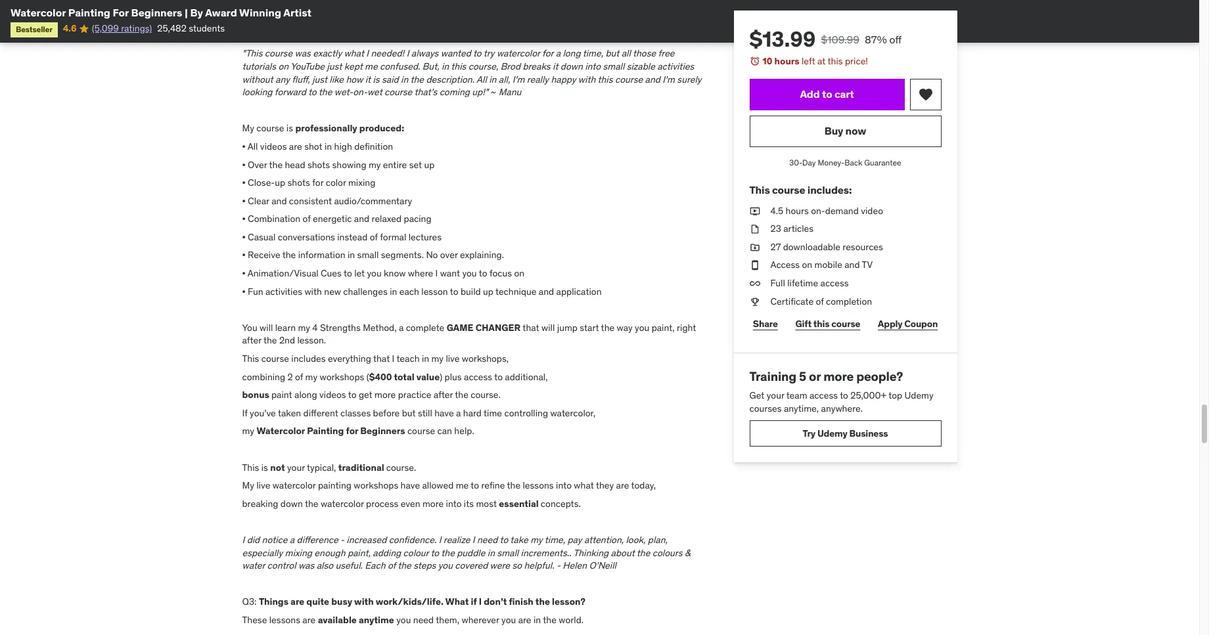 Task type: vqa. For each thing, say whether or not it's contained in the screenshot.


Task type: describe. For each thing, give the bounding box(es) containing it.
my inside the 'my course is professionally produced: ● all videos are shot in high definition ● over the head shots showing my entire set up ● close-up shots for color mixing ● clear and consistent audio/commentary ● combination of energetic and relaxed pacing ● casual conversations instead of formal lectures ● receive the information in small segments. no over explaining. ● animation/visual cues to let you know where i want you to focus on ● fun activities with new challenges in each lesson to build up technique and application'
[[369, 159, 381, 171]]

buy now button
[[750, 115, 942, 147]]

course up '4.5'
[[773, 184, 806, 197]]

close-
[[248, 177, 275, 189]]

brod
[[501, 60, 521, 72]]

what inside "this course was exactly what i needed! i always wanted to try watercolor for a long time, but all those free tutorials on youtube just kept me confused. but, in this course, brod breaks it down into small sizable activities without any fluff, just like how it is said in the description. all in all, i'm really happy with this course and i'm surely looking forward to the wet-on-wet course that's coming up!" ~ manu
[[344, 48, 364, 59]]

10 hours left at this price!
[[763, 55, 869, 67]]

$13.99 $109.99 87% off
[[750, 26, 902, 53]]

paint
[[272, 389, 292, 401]]

frustration.
[[532, 0, 582, 10]]

makes
[[614, 0, 643, 10]]

need inside the q3: things are quite busy with work/kids/life. what if i don't finish the lesson? these lessons are available anytime you need them, wherever you are in the world.
[[413, 615, 434, 627]]

small inside the 'my course is professionally produced: ● all videos are shot in high definition ● over the head shots showing my entire set up ● close-up shots for color mixing ● clear and consistent audio/commentary ● combination of energetic and relaxed pacing ● casual conversations instead of formal lectures ● receive the information in small segments. no over explaining. ● animation/visual cues to let you know where i want you to focus on ● fun activities with new challenges in each lesson to build up technique and application'
[[357, 250, 379, 261]]

want
[[440, 268, 460, 279]]

buy
[[825, 124, 844, 137]]

really
[[527, 73, 549, 85]]

to left take
[[500, 535, 508, 546]]

manu
[[499, 86, 522, 98]]

busy
[[332, 597, 352, 608]]

1 vertical spatial it
[[365, 73, 371, 85]]

useful.
[[336, 560, 363, 572]]

to up steps
[[431, 547, 439, 559]]

0 horizontal spatial udemy
[[818, 428, 848, 440]]

full
[[771, 277, 786, 289]]

the left 2nd
[[264, 335, 277, 347]]

more inside this course includes everything that i teach in my live workshops, combining 2 of my workshops ( $400 total value ) plus access to additional, bonus paint along videos to get more practice after the course. if you've taken different classes before but still have a hard time controlling watercolor, my watercolor painting for beginners course can help.
[[375, 389, 396, 401]]

small inside i did notice a difference - increased confidence. i realize i need to take my time, pay attention, look, plan, especially mixing enough paint, adding colour to the puddle in small increments.. thinking about the colours & water control was also useful. each of the steps you covered were so helpful. - helen o'neill
[[497, 547, 519, 559]]

left
[[802, 55, 816, 67]]

more inside training 5 or more people? get your team access to 25,000+ top udemy courses anytime, anywhere.
[[824, 369, 854, 385]]

lessons inside the this is not your typical, traditional course. my live watercolor painting workshops have allowed me to refine the lessons into what they are today, breaking down the watercolor process even more into its most essential concepts.
[[523, 480, 554, 492]]

1 vertical spatial just
[[312, 73, 327, 85]]

add to cart
[[800, 87, 854, 101]]

wishlist image
[[918, 87, 934, 102]]

in inside i did notice a difference - increased confidence. i realize i need to take my time, pay attention, look, plan, especially mixing enough paint, adding colour to the puddle in small increments.. thinking about the colours & water control was also useful. each of the steps you covered were so helpful. - helen o'neill
[[488, 547, 495, 559]]

course down completion
[[832, 318, 861, 330]]

is inside the this is not your typical, traditional course. my live watercolor painting workshops have allowed me to refine the lessons into what they are today, breaking down the watercolor process even more into its most essential concepts.
[[262, 462, 268, 474]]

sizable
[[627, 60, 655, 72]]

even
[[401, 498, 421, 510]]

course inside i had done so little watercolour painting before and i quit from frustration. "what makes your course different from others?"
[[666, 0, 696, 10]]

plan,
[[648, 535, 668, 546]]

hard
[[463, 408, 482, 419]]

apply coupon
[[878, 318, 938, 330]]

on inside "this course was exactly what i needed! i always wanted to try watercolor for a long time, but all those free tutorials on youtube just kept me confused. but, in this course, brod breaks it down into small sizable activities without any fluff, just like how it is said in the description. all in all, i'm really happy with this course and i'm surely looking forward to the wet-on-wet course that's coming up!" ~ manu
[[278, 60, 289, 72]]

you right let
[[367, 268, 382, 279]]

attention,
[[584, 535, 624, 546]]

this is not your typical, traditional course. my live watercolor painting workshops have allowed me to refine the lessons into what they are today, breaking down the watercolor process even more into its most essential concepts.
[[242, 462, 656, 510]]

1 vertical spatial shots
[[288, 177, 310, 189]]

different inside i had done so little watercolour painting before and i quit from frustration. "what makes your course different from others?"
[[242, 11, 281, 23]]

to left focus
[[479, 268, 488, 279]]

control
[[267, 560, 296, 572]]

the right finish
[[536, 597, 550, 608]]

training 5 or more people? get your team access to 25,000+ top udemy courses anytime, anywhere.
[[750, 369, 934, 415]]

realize
[[444, 535, 470, 546]]

i left quit
[[484, 0, 487, 10]]

on inside the 'my course is professionally produced: ● all videos are shot in high definition ● over the head shots showing my entire set up ● close-up shots for color mixing ● clear and consistent audio/commentary ● combination of energetic and relaxed pacing ● casual conversations instead of formal lectures ● receive the information in small segments. no over explaining. ● animation/visual cues to let you know where i want you to focus on ● fun activities with new challenges in each lesson to build up technique and application'
[[514, 268, 525, 279]]

each
[[365, 560, 386, 572]]

taken
[[278, 408, 301, 419]]

know
[[384, 268, 406, 279]]

and up instead at the left top of page
[[354, 213, 370, 225]]

30-
[[790, 158, 803, 167]]

audio/commentary
[[334, 195, 412, 207]]

lesson.
[[297, 335, 326, 347]]

course down said
[[385, 86, 412, 98]]

the down "realize"
[[441, 547, 455, 559]]

mixing inside the 'my course is professionally produced: ● all videos are shot in high definition ● over the head shots showing my entire set up ● close-up shots for color mixing ● clear and consistent audio/commentary ● combination of energetic and relaxed pacing ● casual conversations instead of formal lectures ● receive the information in small segments. no over explaining. ● animation/visual cues to let you know where i want you to focus on ● fun activities with new challenges in each lesson to build up technique and application'
[[348, 177, 376, 189]]

and up combination
[[272, 195, 287, 207]]

0 vertical spatial just
[[327, 60, 342, 72]]

to down fluff,
[[308, 86, 317, 98]]

and right technique
[[539, 286, 554, 298]]

this right happy
[[598, 73, 613, 85]]

1 vertical spatial up
[[275, 177, 285, 189]]

demand
[[826, 205, 859, 217]]

not
[[270, 462, 285, 474]]

painting inside the this is not your typical, traditional course. my live watercolor painting workshops have allowed me to refine the lessons into what they are today, breaking down the watercolor process even more into its most essential concepts.
[[318, 480, 352, 492]]

my left 4
[[298, 322, 310, 334]]

course up tutorials
[[265, 48, 293, 59]]

the left way
[[601, 322, 615, 334]]

to inside 'button'
[[823, 87, 833, 101]]

this for this is not your typical, traditional course. my live watercolor painting workshops have allowed me to refine the lessons into what they are today, breaking down the watercolor process even more into its most essential concepts.
[[242, 462, 259, 474]]

in left all,
[[489, 73, 497, 85]]

down inside "this course was exactly what i needed! i always wanted to try watercolor for a long time, but all those free tutorials on youtube just kept me confused. but, in this course, brod breaks it down into small sizable activities without any fluff, just like how it is said in the description. all in all, i'm really happy with this course and i'm surely looking forward to the wet-on-wet course that's coming up!" ~ manu
[[561, 60, 583, 72]]

formal
[[380, 231, 407, 243]]

the up "animation/visual"
[[283, 250, 296, 261]]

my down if
[[242, 426, 254, 438]]

gift this course link
[[792, 311, 864, 337]]

this right at
[[828, 55, 843, 67]]

to left try
[[473, 48, 482, 59]]

the inside this course includes everything that i teach in my live workshops, combining 2 of my workshops ( $400 total value ) plus access to additional, bonus paint along videos to get more practice after the course. if you've taken different classes before but still have a hard time controlling watercolor, my watercolor painting for beginners course can help.
[[455, 389, 469, 401]]

different inside this course includes everything that i teach in my live workshops, combining 2 of my workshops ( $400 total value ) plus access to additional, bonus paint along videos to get more practice after the course. if you've taken different classes before but still have a hard time controlling watercolor, my watercolor painting for beginners course can help.
[[304, 408, 338, 419]]

of left the formal
[[370, 231, 378, 243]]

1 horizontal spatial up
[[424, 159, 435, 171]]

wherever
[[462, 615, 500, 627]]

down inside the this is not your typical, traditional course. my live watercolor painting workshops have allowed me to refine the lessons into what they are today, breaking down the watercolor process even more into its most essential concepts.
[[281, 498, 303, 510]]

and left tv
[[845, 259, 860, 271]]

adding
[[373, 547, 401, 559]]

to left let
[[344, 268, 352, 279]]

paint, inside that will jump start the way you paint, right after the 2nd lesson.
[[652, 322, 675, 334]]

hours for 10
[[775, 55, 800, 67]]

all inside the 'my course is professionally produced: ● all videos are shot in high definition ● over the head shots showing my entire set up ● close-up shots for color mixing ● clear and consistent audio/commentary ● combination of energetic and relaxed pacing ● casual conversations instead of formal lectures ● receive the information in small segments. no over explaining. ● animation/visual cues to let you know where i want you to focus on ● fun activities with new challenges in each lesson to build up technique and application'
[[248, 141, 258, 152]]

&
[[685, 547, 691, 559]]

xsmall image for certificate
[[750, 296, 760, 308]]

2 horizontal spatial on
[[802, 259, 813, 271]]

certificate of completion
[[771, 296, 873, 307]]

1 horizontal spatial watercolor
[[321, 498, 364, 510]]

will for that
[[542, 322, 555, 334]]

that will jump start the way you paint, right after the 2nd lesson.
[[242, 322, 697, 347]]

instead
[[337, 231, 368, 243]]

for
[[113, 6, 129, 19]]

i left had
[[259, 0, 262, 10]]

i up puddle at the bottom left of the page
[[473, 535, 475, 546]]

2 vertical spatial up
[[483, 286, 494, 298]]

of up conversations
[[303, 213, 311, 225]]

workshops inside this course includes everything that i teach in my live workshops, combining 2 of my workshops ( $400 total value ) plus access to additional, bonus paint along videos to get more practice after the course. if you've taken different classes before but still have a hard time controlling watercolor, my watercolor painting for beginners course can help.
[[320, 371, 365, 383]]

so inside i did notice a difference - increased confidence. i realize i need to take my time, pay attention, look, plan, especially mixing enough paint, adding colour to the puddle in small increments.. thinking about the colours & water control was also useful. each of the steps you covered were so helpful. - helen o'neill
[[512, 560, 522, 572]]

right
[[677, 322, 697, 334]]

i left needed!
[[366, 48, 369, 59]]

the up the difference
[[305, 498, 319, 510]]

complete
[[406, 322, 445, 334]]

course down sizable
[[615, 73, 643, 85]]

painting inside this course includes everything that i teach in my live workshops, combining 2 of my workshops ( $400 total value ) plus access to additional, bonus paint along videos to get more practice after the course. if you've taken different classes before but still have a hard time controlling watercolor, my watercolor painting for beginners course can help.
[[307, 426, 344, 438]]

total
[[394, 371, 415, 383]]

time, inside i did notice a difference - increased confidence. i realize i need to take my time, pay attention, look, plan, especially mixing enough paint, adding colour to the puddle in small increments.. thinking about the colours & water control was also useful. each of the steps you covered were so helpful. - helen o'neill
[[545, 535, 566, 546]]

pacing
[[404, 213, 432, 225]]

0 vertical spatial access
[[821, 277, 849, 289]]

confidence.
[[389, 535, 437, 546]]

like
[[330, 73, 344, 85]]

are down quite
[[303, 615, 316, 627]]

me inside the this is not your typical, traditional course. my live watercolor painting workshops have allowed me to refine the lessons into what they are today, breaking down the watercolor process even more into its most essential concepts.
[[456, 480, 469, 492]]

in up description. on the left of page
[[442, 60, 449, 72]]

new
[[324, 286, 341, 298]]

award
[[205, 6, 237, 19]]

0 vertical spatial -
[[341, 535, 345, 546]]

(
[[367, 371, 369, 383]]

professionally
[[296, 123, 357, 134]]

after inside this course includes everything that i teach in my live workshops, combining 2 of my workshops ( $400 total value ) plus access to additional, bonus paint along videos to get more practice after the course. if you've taken different classes before but still have a hard time controlling watercolor, my watercolor painting for beginners course can help.
[[434, 389, 453, 401]]

you up 'build'
[[463, 268, 477, 279]]

xsmall image for 4.5
[[750, 205, 760, 218]]

for inside the 'my course is professionally produced: ● all videos are shot in high definition ● over the head shots showing my entire set up ● close-up shots for color mixing ● clear and consistent audio/commentary ● combination of energetic and relaxed pacing ● casual conversations instead of formal lectures ● receive the information in small segments. no over explaining. ● animation/visual cues to let you know where i want you to focus on ● fun activities with new challenges in each lesson to build up technique and application'
[[312, 177, 324, 189]]

a right 'method,'
[[399, 322, 404, 334]]

6 ● from the top
[[242, 231, 246, 243]]

access
[[771, 259, 800, 271]]

in left high
[[325, 141, 332, 152]]

access inside training 5 or more people? get your team access to 25,000+ top udemy courses anytime, anywhere.
[[810, 390, 838, 402]]

are down finish
[[519, 615, 532, 627]]

small inside "this course was exactly what i needed! i always wanted to try watercolor for a long time, but all those free tutorials on youtube just kept me confused. but, in this course, brod breaks it down into small sizable activities without any fluff, just like how it is said in the description. all in all, i'm really happy with this course and i'm surely looking forward to the wet-on-wet course that's coming up!" ~ manu
[[603, 60, 625, 72]]

practice
[[398, 389, 432, 401]]

the down colour
[[398, 560, 411, 572]]

4.6
[[63, 23, 76, 34]]

0 vertical spatial painting
[[68, 6, 110, 19]]

3 ● from the top
[[242, 177, 246, 189]]

that inside that will jump start the way you paint, right after the 2nd lesson.
[[523, 322, 540, 334]]

wet
[[367, 86, 382, 98]]

said
[[382, 73, 399, 85]]

have inside the this is not your typical, traditional course. my live watercolor painting workshops have allowed me to refine the lessons into what they are today, breaking down the watercolor process even more into its most essential concepts.
[[401, 480, 420, 492]]

downloadable
[[784, 241, 841, 253]]

course down still
[[408, 426, 435, 438]]

activities inside "this course was exactly what i needed! i always wanted to try watercolor for a long time, but all those free tutorials on youtube just kept me confused. but, in this course, brod breaks it down into small sizable activities without any fluff, just like how it is said in the description. all in all, i'm really happy with this course and i'm surely looking forward to the wet-on-wet course that's coming up!" ~ manu
[[658, 60, 695, 72]]

videos inside this course includes everything that i teach in my live workshops, combining 2 of my workshops ( $400 total value ) plus access to additional, bonus paint along videos to get more practice after the course. if you've taken different classes before but still have a hard time controlling watercolor, my watercolor painting for beginners course can help.
[[320, 389, 346, 401]]

0 horizontal spatial watercolor
[[273, 480, 316, 492]]

~
[[491, 86, 497, 98]]

need inside i did notice a difference - increased confidence. i realize i need to take my time, pay attention, look, plan, especially mixing enough paint, adding colour to the puddle in small increments.. thinking about the colours & water control was also useful. each of the steps you covered were so helpful. - helen o'neill
[[477, 535, 498, 546]]

along
[[295, 389, 317, 401]]

no
[[426, 250, 438, 261]]

get
[[359, 389, 373, 401]]

kept
[[344, 60, 363, 72]]

today,
[[632, 480, 656, 492]]

0 vertical spatial it
[[553, 60, 559, 72]]

difference
[[297, 535, 338, 546]]

this for this course includes:
[[750, 184, 770, 197]]

entire
[[383, 159, 407, 171]]

finish
[[509, 597, 534, 608]]

workshops inside the this is not your typical, traditional course. my live watercolor painting workshops have allowed me to refine the lessons into what they are today, breaking down the watercolor process even more into its most essential concepts.
[[354, 480, 399, 492]]

my inside the 'my course is professionally produced: ● all videos are shot in high definition ● over the head shots showing my entire set up ● close-up shots for color mixing ● clear and consistent audio/commentary ● combination of energetic and relaxed pacing ● casual conversations instead of formal lectures ● receive the information in small segments. no over explaining. ● animation/visual cues to let you know where i want you to focus on ● fun activities with new challenges in each lesson to build up technique and application'
[[242, 123, 254, 134]]

for inside "this course was exactly what i needed! i always wanted to try watercolor for a long time, but all those free tutorials on youtube just kept me confused. but, in this course, brod breaks it down into small sizable activities without any fluff, just like how it is said in the description. all in all, i'm really happy with this course and i'm surely looking forward to the wet-on-wet course that's coming up!" ~ manu
[[543, 48, 554, 59]]

0 horizontal spatial into
[[446, 498, 462, 510]]

all
[[622, 48, 631, 59]]

0 horizontal spatial from
[[283, 11, 304, 23]]

"what
[[584, 0, 612, 10]]

increments..
[[521, 547, 572, 559]]

team
[[787, 390, 808, 402]]

i left did
[[242, 535, 245, 546]]

colours
[[653, 547, 683, 559]]

i left "realize"
[[439, 535, 441, 546]]

your inside the this is not your typical, traditional course. my live watercolor painting workshops have allowed me to refine the lessons into what they are today, breaking down the watercolor process even more into its most essential concepts.
[[287, 462, 305, 474]]

fun
[[248, 286, 263, 298]]

don't
[[484, 597, 507, 608]]

puddle
[[457, 547, 486, 559]]

up!"
[[472, 86, 489, 98]]

(5,099 ratings)
[[92, 23, 152, 34]]

watercolor inside "this course was exactly what i needed! i always wanted to try watercolor for a long time, but all those free tutorials on youtube just kept me confused. but, in this course, brod breaks it down into small sizable activities without any fluff, just like how it is said in the description. all in all, i'm really happy with this course and i'm surely looking forward to the wet-on-wet course that's coming up!" ~ manu
[[497, 48, 540, 59]]

quit
[[489, 0, 507, 10]]

information
[[298, 250, 346, 261]]

in down instead at the left top of page
[[348, 250, 355, 261]]

high
[[334, 141, 352, 152]]

courses
[[750, 403, 782, 415]]

to left get on the bottom left
[[348, 389, 357, 401]]

explaining.
[[460, 250, 504, 261]]

the left the world.
[[543, 615, 557, 627]]

i inside this course includes everything that i teach in my live workshops, combining 2 of my workshops ( $400 total value ) plus access to additional, bonus paint along videos to get more practice after the course. if you've taken different classes before but still have a hard time controlling watercolor, my watercolor painting for beginners course can help.
[[392, 353, 395, 365]]

anytime
[[359, 615, 394, 627]]

1 vertical spatial on-
[[811, 205, 826, 217]]

of inside this course includes everything that i teach in my live workshops, combining 2 of my workshops ( $400 total value ) plus access to additional, bonus paint along videos to get more practice after the course. if you've taken different classes before but still have a hard time controlling watercolor, my watercolor painting for beginners course can help.
[[295, 371, 303, 383]]

(5,099
[[92, 23, 119, 34]]

2 i'm from the left
[[663, 73, 675, 85]]

try udemy business
[[803, 428, 889, 440]]

any
[[275, 73, 290, 85]]

1 horizontal spatial into
[[556, 480, 572, 492]]

i up confused. on the top
[[407, 48, 409, 59]]

xsmall image for 23
[[750, 223, 760, 236]]

was inside "this course was exactly what i needed! i always wanted to try watercolor for a long time, but all those free tutorials on youtube just kept me confused. but, in this course, brod breaks it down into small sizable activities without any fluff, just like how it is said in the description. all in all, i'm really happy with this course and i'm surely looking forward to the wet-on-wet course that's coming up!" ~ manu
[[295, 48, 311, 59]]

color
[[326, 177, 346, 189]]

my up ) in the bottom left of the page
[[432, 353, 444, 365]]

7 ● from the top
[[242, 250, 246, 261]]

9 ● from the top
[[242, 286, 246, 298]]

watercolor inside this course includes everything that i teach in my live workshops, combining 2 of my workshops ( $400 total value ) plus access to additional, bonus paint along videos to get more practice after the course. if you've taken different classes before but still have a hard time controlling watercolor, my watercolor painting for beginners course can help.
[[257, 426, 305, 438]]

of inside i did notice a difference - increased confidence. i realize i need to take my time, pay attention, look, plan, especially mixing enough paint, adding colour to the puddle in small increments.. thinking about the colours & water control was also useful. each of the steps you covered were so helpful. - helen o'neill
[[388, 560, 396, 572]]

all inside "this course was exactly what i needed! i always wanted to try watercolor for a long time, but all those free tutorials on youtube just kept me confused. but, in this course, brod breaks it down into small sizable activities without any fluff, just like how it is said in the description. all in all, i'm really happy with this course and i'm surely looking forward to the wet-on-wet course that's coming up!" ~ manu
[[477, 73, 487, 85]]

challenges
[[343, 286, 388, 298]]

are left quite
[[291, 597, 305, 608]]

to down workshops,
[[495, 371, 503, 383]]

pay
[[568, 535, 582, 546]]

and inside "this course was exactly what i needed! i always wanted to try watercolor for a long time, but all those free tutorials on youtube just kept me confused. but, in this course, brod breaks it down into small sizable activities without any fluff, just like how it is said in the description. all in all, i'm really happy with this course and i'm surely looking forward to the wet-on-wet course that's coming up!" ~ manu
[[645, 73, 661, 85]]

you down finish
[[502, 615, 516, 627]]



Task type: locate. For each thing, give the bounding box(es) containing it.
paint,
[[652, 322, 675, 334], [348, 547, 371, 559]]

watercolor left process
[[321, 498, 364, 510]]

to inside training 5 or more people? get your team access to 25,000+ top udemy courses anytime, anywhere.
[[840, 390, 849, 402]]

0 horizontal spatial beginners
[[131, 6, 182, 19]]

mixing
[[348, 177, 376, 189], [285, 547, 312, 559]]

this inside the this is not your typical, traditional course. my live watercolor painting workshops have allowed me to refine the lessons into what they are today, breaking down the watercolor process even more into its most essential concepts.
[[242, 462, 259, 474]]

0 horizontal spatial more
[[375, 389, 396, 401]]

0 vertical spatial udemy
[[905, 390, 934, 402]]

try
[[484, 48, 495, 59]]

2 will from the left
[[542, 322, 555, 334]]

they
[[596, 480, 614, 492]]

0 horizontal spatial -
[[341, 535, 345, 546]]

painting inside i had done so little watercolour painting before and i quit from frustration. "what makes your course different from others?"
[[396, 0, 433, 10]]

0 horizontal spatial activities
[[266, 286, 302, 298]]

1 horizontal spatial that
[[523, 322, 540, 334]]

1 ● from the top
[[242, 141, 246, 152]]

and left quit
[[466, 0, 482, 10]]

2 ● from the top
[[242, 159, 246, 171]]

xsmall image for access
[[750, 259, 760, 272]]

1 horizontal spatial lessons
[[523, 480, 554, 492]]

your right makes
[[645, 0, 664, 10]]

but inside this course includes everything that i teach in my live workshops, combining 2 of my workshops ( $400 total value ) plus access to additional, bonus paint along videos to get more practice after the course. if you've taken different classes before but still have a hard time controlling watercolor, my watercolor painting for beginners course can help.
[[402, 408, 416, 419]]

essential
[[499, 498, 539, 510]]

0 horizontal spatial painting
[[68, 6, 110, 19]]

1 horizontal spatial -
[[557, 560, 561, 572]]

will for you
[[260, 322, 273, 334]]

0 vertical spatial from
[[509, 0, 530, 10]]

mixing up control
[[285, 547, 312, 559]]

2
[[288, 371, 293, 383]]

0 vertical spatial workshops
[[320, 371, 365, 383]]

8 ● from the top
[[242, 268, 246, 279]]

0 vertical spatial was
[[295, 48, 311, 59]]

live inside the this is not your typical, traditional course. my live watercolor painting workshops have allowed me to refine the lessons into what they are today, breaking down the watercolor process even more into its most essential concepts.
[[257, 480, 270, 492]]

5 ● from the top
[[242, 213, 246, 225]]

time, inside "this course was exactly what i needed! i always wanted to try watercolor for a long time, but all those free tutorials on youtube just kept me confused. but, in this course, brod breaks it down into small sizable activities without any fluff, just like how it is said in the description. all in all, i'm really happy with this course and i'm surely looking forward to the wet-on-wet course that's coming up!" ~ manu
[[583, 48, 604, 59]]

0 horizontal spatial all
[[248, 141, 258, 152]]

the down "look,"
[[637, 547, 651, 559]]

4 ● from the top
[[242, 195, 246, 207]]

share button
[[750, 311, 782, 337]]

enough
[[315, 547, 346, 559]]

my up increments..
[[531, 535, 543, 546]]

time, right long in the top left of the page
[[583, 48, 604, 59]]

of down full lifetime access
[[816, 296, 824, 307]]

up down head
[[275, 177, 285, 189]]

it right how
[[365, 73, 371, 85]]

ratings)
[[121, 23, 152, 34]]

this right gift
[[814, 318, 830, 330]]

i
[[259, 0, 262, 10], [484, 0, 487, 10], [366, 48, 369, 59], [407, 48, 409, 59], [436, 268, 438, 279], [392, 353, 395, 365], [242, 535, 245, 546], [439, 535, 441, 546], [473, 535, 475, 546], [479, 597, 482, 608]]

course. up time
[[471, 389, 501, 401]]

from
[[509, 0, 530, 10], [283, 11, 304, 23]]

1 vertical spatial have
[[401, 480, 420, 492]]

course. inside the this is not your typical, traditional course. my live watercolor painting workshops have allowed me to refine the lessons into what they are today, breaking down the watercolor process even more into its most essential concepts.
[[386, 462, 416, 474]]

1 my from the top
[[242, 123, 254, 134]]

1 vertical spatial painting
[[307, 426, 344, 438]]

a left long in the top left of the page
[[556, 48, 561, 59]]

1 will from the left
[[260, 322, 273, 334]]

beginners inside this course includes everything that i teach in my live workshops, combining 2 of my workshops ( $400 total value ) plus access to additional, bonus paint along videos to get more practice after the course. if you've taken different classes before but still have a hard time controlling watercolor, my watercolor painting for beginners course can help.
[[361, 426, 405, 438]]

in down confused. on the top
[[401, 73, 409, 85]]

additional,
[[505, 371, 548, 383]]

1 horizontal spatial before
[[435, 0, 464, 10]]

are inside the this is not your typical, traditional course. my live watercolor painting workshops have allowed me to refine the lessons into what they are today, breaking down the watercolor process even more into its most essential concepts.
[[616, 480, 630, 492]]

0 vertical spatial but
[[606, 48, 620, 59]]

1 vertical spatial hours
[[786, 205, 809, 217]]

xsmall image left 23
[[750, 223, 760, 236]]

i inside the q3: things are quite busy with work/kids/life. what if i don't finish the lesson? these lessons are available anytime you need them, wherever you are in the world.
[[479, 597, 482, 608]]

teach
[[397, 353, 420, 365]]

what inside the this is not your typical, traditional course. my live watercolor painting workshops have allowed me to refine the lessons into what they are today, breaking down the watercolor process even more into its most essential concepts.
[[574, 480, 594, 492]]

the right 'over'
[[269, 159, 283, 171]]

2 xsmall image from the top
[[750, 259, 760, 272]]

different down along
[[304, 408, 338, 419]]

my up the breaking
[[242, 480, 254, 492]]

before
[[435, 0, 464, 10], [373, 408, 400, 419]]

what left they
[[574, 480, 594, 492]]

with
[[579, 73, 596, 85], [305, 286, 322, 298], [354, 597, 374, 608]]

have inside this course includes everything that i teach in my live workshops, combining 2 of my workshops ( $400 total value ) plus access to additional, bonus paint along videos to get more practice after the course. if you've taken different classes before but still have a hard time controlling watercolor, my watercolor painting for beginners course can help.
[[435, 408, 454, 419]]

more inside the this is not your typical, traditional course. my live watercolor painting workshops have allowed me to refine the lessons into what they are today, breaking down the watercolor process even more into its most essential concepts.
[[423, 498, 444, 510]]

-
[[341, 535, 345, 546], [557, 560, 561, 572]]

the up "essential"
[[507, 480, 521, 492]]

with up anytime
[[354, 597, 374, 608]]

1 horizontal spatial on-
[[811, 205, 826, 217]]

things
[[259, 597, 289, 608]]

i right if
[[479, 597, 482, 608]]

activities down free
[[658, 60, 695, 72]]

$400
[[369, 371, 392, 383]]

1 horizontal spatial paint,
[[652, 322, 675, 334]]

udemy inside training 5 or more people? get your team access to 25,000+ top udemy courses anytime, anywhere.
[[905, 390, 934, 402]]

into left its
[[446, 498, 462, 510]]

me right the kept
[[365, 60, 378, 72]]

a inside i did notice a difference - increased confidence. i realize i need to take my time, pay attention, look, plan, especially mixing enough paint, adding colour to the puddle in small increments.. thinking about the colours & water control was also useful. each of the steps you covered were so helpful. - helen o'neill
[[290, 535, 295, 546]]

with inside "this course was exactly what i needed! i always wanted to try watercolor for a long time, but all those free tutorials on youtube just kept me confused. but, in this course, brod breaks it down into small sizable activities without any fluff, just like how it is said in the description. all in all, i'm really happy with this course and i'm surely looking forward to the wet-on-wet course that's coming up!" ~ manu
[[579, 73, 596, 85]]

1 vertical spatial all
[[248, 141, 258, 152]]

the down like
[[319, 86, 332, 98]]

shots down shot
[[308, 159, 330, 171]]

● left combination
[[242, 213, 246, 225]]

1 horizontal spatial all
[[477, 73, 487, 85]]

to
[[473, 48, 482, 59], [308, 86, 317, 98], [823, 87, 833, 101], [344, 268, 352, 279], [479, 268, 488, 279], [450, 286, 459, 298], [495, 371, 503, 383], [348, 389, 357, 401], [840, 390, 849, 402], [471, 480, 479, 492], [500, 535, 508, 546], [431, 547, 439, 559]]

my down definition
[[369, 159, 381, 171]]

course up free
[[666, 0, 696, 10]]

youtube
[[291, 60, 325, 72]]

you inside i did notice a difference - increased confidence. i realize i need to take my time, pay attention, look, plan, especially mixing enough paint, adding colour to the puddle in small increments.. thinking about the colours & water control was also useful. each of the steps you covered were so helpful. - helen o'neill
[[438, 560, 453, 572]]

0 horizontal spatial me
[[365, 60, 378, 72]]

videos right along
[[320, 389, 346, 401]]

xsmall image left '4.5'
[[750, 205, 760, 218]]

0 vertical spatial lessons
[[523, 480, 554, 492]]

1 horizontal spatial different
[[304, 408, 338, 419]]

0 horizontal spatial on-
[[353, 86, 367, 98]]

1 vertical spatial need
[[413, 615, 434, 627]]

classes
[[341, 408, 371, 419]]

time,
[[583, 48, 604, 59], [545, 535, 566, 546]]

if
[[242, 408, 248, 419]]

0 horizontal spatial small
[[357, 250, 379, 261]]

2 vertical spatial access
[[810, 390, 838, 402]]

watercolor down taken on the left
[[257, 426, 305, 438]]

by
[[190, 6, 203, 19]]

1 vertical spatial -
[[557, 560, 561, 572]]

course. inside this course includes everything that i teach in my live workshops, combining 2 of my workshops ( $400 total value ) plus access to additional, bonus paint along videos to get more practice after the course. if you've taken different classes before but still have a hard time controlling watercolor, my watercolor painting for beginners course can help.
[[471, 389, 501, 401]]

your inside i had done so little watercolour painting before and i quit from frustration. "what makes your course different from others?"
[[645, 0, 664, 10]]

clear
[[248, 195, 269, 207]]

course up combining
[[262, 353, 289, 365]]

1 vertical spatial me
[[456, 480, 469, 492]]

xsmall image left access
[[750, 259, 760, 272]]

my inside i did notice a difference - increased confidence. i realize i need to take my time, pay attention, look, plan, especially mixing enough paint, adding colour to the puddle in small increments.. thinking about the colours & water control was also useful. each of the steps you covered were so helpful. - helen o'neill
[[531, 535, 543, 546]]

thinking
[[574, 547, 609, 559]]

1 horizontal spatial down
[[561, 60, 583, 72]]

just left like
[[312, 73, 327, 85]]

live up plus
[[446, 353, 460, 365]]

helen
[[563, 560, 587, 572]]

live inside this course includes everything that i teach in my live workshops, combining 2 of my workshops ( $400 total value ) plus access to additional, bonus paint along videos to get more practice after the course. if you've taken different classes before but still have a hard time controlling watercolor, my watercolor painting for beginners course can help.
[[446, 353, 460, 365]]

1 horizontal spatial me
[[456, 480, 469, 492]]

● left 'receive' in the top of the page
[[242, 250, 246, 261]]

to inside the this is not your typical, traditional course. my live watercolor painting workshops have allowed me to refine the lessons into what they are today, breaking down the watercolor process even more into its most essential concepts.
[[471, 480, 479, 492]]

after inside that will jump start the way you paint, right after the 2nd lesson.
[[242, 335, 262, 347]]

painting right watercolour
[[396, 0, 433, 10]]

so inside i had done so little watercolour painting before and i quit from frustration. "what makes your course different from others?"
[[307, 0, 317, 10]]

1 i'm from the left
[[513, 73, 525, 85]]

a right notice
[[290, 535, 295, 546]]

i did notice a difference - increased confidence. i realize i need to take my time, pay attention, look, plan, especially mixing enough paint, adding colour to the puddle in small increments.. thinking about the colours & water control was also useful. each of the steps you covered were so helpful. - helen o'neill
[[242, 535, 691, 572]]

0 vertical spatial small
[[603, 60, 625, 72]]

price!
[[846, 55, 869, 67]]

i inside the 'my course is professionally produced: ● all videos are shot in high definition ● over the head shots showing my entire set up ● close-up shots for color mixing ● clear and consistent audio/commentary ● combination of energetic and relaxed pacing ● casual conversations instead of formal lectures ● receive the information in small segments. no over explaining. ● animation/visual cues to let you know where i want you to focus on ● fun activities with new challenges in each lesson to build up technique and application'
[[436, 268, 438, 279]]

1 xsmall image from the top
[[750, 205, 760, 218]]

on
[[278, 60, 289, 72], [802, 259, 813, 271], [514, 268, 525, 279]]

more down allowed at the bottom left of page
[[423, 498, 444, 510]]

are right they
[[616, 480, 630, 492]]

this
[[750, 184, 770, 197], [242, 353, 259, 365], [242, 462, 259, 474]]

looking
[[242, 86, 273, 98]]

xsmall image for full
[[750, 277, 760, 290]]

2 xsmall image from the top
[[750, 223, 760, 236]]

take
[[510, 535, 528, 546]]

1 horizontal spatial for
[[346, 426, 358, 438]]

on- down includes:
[[811, 205, 826, 217]]

1 horizontal spatial painting
[[396, 0, 433, 10]]

my inside the this is not your typical, traditional course. my live watercolor painting workshops have allowed me to refine the lessons into what they are today, breaking down the watercolor process even more into its most essential concepts.
[[242, 480, 254, 492]]

0 vertical spatial into
[[585, 60, 601, 72]]

to left 'build'
[[450, 286, 459, 298]]

xsmall image left full
[[750, 277, 760, 290]]

1 vertical spatial before
[[373, 408, 400, 419]]

combination
[[248, 213, 301, 225]]

1 vertical spatial was
[[298, 560, 314, 572]]

about
[[611, 547, 635, 559]]

course inside the 'my course is professionally produced: ● all videos are shot in high definition ● over the head shots showing my entire set up ● close-up shots for color mixing ● clear and consistent audio/commentary ● combination of energetic and relaxed pacing ● casual conversations instead of formal lectures ● receive the information in small segments. no over explaining. ● animation/visual cues to let you know where i want you to focus on ● fun activities with new challenges in each lesson to build up technique and application'
[[257, 123, 284, 134]]

xsmall image for 27
[[750, 241, 760, 254]]

process
[[366, 498, 399, 510]]

will
[[260, 322, 273, 334], [542, 322, 555, 334]]

your right not at the bottom left of the page
[[287, 462, 305, 474]]

focus
[[490, 268, 512, 279]]

1 horizontal spatial is
[[287, 123, 293, 134]]

0 vertical spatial time,
[[583, 48, 604, 59]]

0 vertical spatial is
[[373, 73, 380, 85]]

head
[[285, 159, 305, 171]]

1 horizontal spatial will
[[542, 322, 555, 334]]

●
[[242, 141, 246, 152], [242, 159, 246, 171], [242, 177, 246, 189], [242, 195, 246, 207], [242, 213, 246, 225], [242, 231, 246, 243], [242, 250, 246, 261], [242, 268, 246, 279], [242, 286, 246, 298]]

up
[[424, 159, 435, 171], [275, 177, 285, 189], [483, 286, 494, 298]]

top
[[889, 390, 903, 402]]

2 my from the top
[[242, 480, 254, 492]]

certificate
[[771, 296, 814, 307]]

course
[[666, 0, 696, 10], [265, 48, 293, 59], [615, 73, 643, 85], [385, 86, 412, 98], [257, 123, 284, 134], [773, 184, 806, 197], [832, 318, 861, 330], [262, 353, 289, 365], [408, 426, 435, 438]]

winning
[[239, 6, 281, 19]]

a left hard
[[456, 408, 461, 419]]

technique
[[496, 286, 537, 298]]

2 vertical spatial more
[[423, 498, 444, 510]]

0 vertical spatial my
[[242, 123, 254, 134]]

refine
[[482, 480, 505, 492]]

small down all
[[603, 60, 625, 72]]

are
[[289, 141, 302, 152], [616, 480, 630, 492], [291, 597, 305, 608], [303, 615, 316, 627], [519, 615, 532, 627]]

course up 'over'
[[257, 123, 284, 134]]

0 horizontal spatial course.
[[386, 462, 416, 474]]

● down looking
[[242, 141, 246, 152]]

up right 'build'
[[483, 286, 494, 298]]

0 vertical spatial shots
[[308, 159, 330, 171]]

4.5 hours on-demand video
[[771, 205, 884, 217]]

for
[[543, 48, 554, 59], [312, 177, 324, 189], [346, 426, 358, 438]]

- left helen
[[557, 560, 561, 572]]

me
[[365, 60, 378, 72], [456, 480, 469, 492]]

me up its
[[456, 480, 469, 492]]

especially
[[242, 547, 283, 559]]

confused.
[[380, 60, 420, 72]]

includes:
[[808, 184, 852, 197]]

you inside that will jump start the way you paint, right after the 2nd lesson.
[[635, 322, 650, 334]]

a inside "this course was exactly what i needed! i always wanted to try watercolor for a long time, but all those free tutorials on youtube just kept me confused. but, in this course, brod breaks it down into small sizable activities without any fluff, just like how it is said in the description. all in all, i'm really happy with this course and i'm surely looking forward to the wet-on-wet course that's coming up!" ~ manu
[[556, 48, 561, 59]]

5
[[800, 369, 807, 385]]

0 horizontal spatial need
[[413, 615, 434, 627]]

1 horizontal spatial live
[[446, 353, 460, 365]]

1 vertical spatial beginners
[[361, 426, 405, 438]]

0 vertical spatial xsmall image
[[750, 241, 760, 254]]

xsmall image up the share
[[750, 296, 760, 308]]

0 vertical spatial watercolor
[[11, 6, 66, 19]]

25,482
[[157, 23, 187, 34]]

world.
[[559, 615, 584, 627]]

1 horizontal spatial it
[[553, 60, 559, 72]]

more right or
[[824, 369, 854, 385]]

and down sizable
[[645, 73, 661, 85]]

watercolor
[[11, 6, 66, 19], [257, 426, 305, 438]]

and inside i had done so little watercolour painting before and i quit from frustration. "what makes your course different from others?"
[[466, 0, 482, 10]]

1 xsmall image from the top
[[750, 241, 760, 254]]

concepts.
[[541, 498, 581, 510]]

on up full lifetime access
[[802, 259, 813, 271]]

for inside this course includes everything that i teach in my live workshops, combining 2 of my workshops ( $400 total value ) plus access to additional, bonus paint along videos to get more practice after the course. if you've taken different classes before but still have a hard time controlling watercolor, my watercolor painting for beginners course can help.
[[346, 426, 358, 438]]

in left each
[[390, 286, 397, 298]]

udemy right top at the bottom right of the page
[[905, 390, 934, 402]]

0 vertical spatial paint,
[[652, 322, 675, 334]]

xsmall image
[[750, 205, 760, 218], [750, 223, 760, 236], [750, 277, 760, 290]]

2 vertical spatial xsmall image
[[750, 296, 760, 308]]

did
[[247, 535, 260, 546]]

0 vertical spatial on-
[[353, 86, 367, 98]]

1 vertical spatial paint,
[[348, 547, 371, 559]]

guarantee
[[865, 158, 902, 167]]

into inside "this course was exactly what i needed! i always wanted to try watercolor for a long time, but all those free tutorials on youtube just kept me confused. but, in this course, brod breaks it down into small sizable activities without any fluff, just like how it is said in the description. all in all, i'm really happy with this course and i'm surely looking forward to the wet-on-wet course that's coming up!" ~ manu
[[585, 60, 601, 72]]

is inside the 'my course is professionally produced: ● all videos are shot in high definition ● over the head shots showing my entire set up ● close-up shots for color mixing ● clear and consistent audio/commentary ● combination of energetic and relaxed pacing ● casual conversations instead of formal lectures ● receive the information in small segments. no over explaining. ● animation/visual cues to let you know where i want you to focus on ● fun activities with new challenges in each lesson to build up technique and application'
[[287, 123, 293, 134]]

1 vertical spatial for
[[312, 177, 324, 189]]

lessons inside the q3: things are quite busy with work/kids/life. what if i don't finish the lesson? these lessons are available anytime you need them, wherever you are in the world.
[[269, 615, 300, 627]]

covered
[[455, 560, 488, 572]]

videos inside the 'my course is professionally produced: ● all videos are shot in high definition ● over the head shots showing my entire set up ● close-up shots for color mixing ● clear and consistent audio/commentary ● combination of energetic and relaxed pacing ● casual conversations instead of formal lectures ● receive the information in small segments. no over explaining. ● animation/visual cues to let you know where i want you to focus on ● fun activities with new challenges in each lesson to build up technique and application'
[[260, 141, 287, 152]]

helpful.
[[524, 560, 555, 572]]

is inside "this course was exactly what i needed! i always wanted to try watercolor for a long time, but all those free tutorials on youtube just kept me confused. but, in this course, brod breaks it down into small sizable activities without any fluff, just like how it is said in the description. all in all, i'm really happy with this course and i'm surely looking forward to the wet-on-wet course that's coming up!" ~ manu
[[373, 73, 380, 85]]

lesson
[[422, 286, 448, 298]]

but left all
[[606, 48, 620, 59]]

2 horizontal spatial watercolor
[[497, 48, 540, 59]]

1 vertical spatial time,
[[545, 535, 566, 546]]

1 vertical spatial live
[[257, 480, 270, 492]]

1 horizontal spatial after
[[434, 389, 453, 401]]

xsmall image
[[750, 241, 760, 254], [750, 259, 760, 272], [750, 296, 760, 308]]

this for this course includes everything that i teach in my live workshops, combining 2 of my workshops ( $400 total value ) plus access to additional, bonus paint along videos to get more practice after the course. if you've taken different classes before but still have a hard time controlling watercolor, my watercolor painting for beginners course can help.
[[242, 353, 259, 365]]

0 vertical spatial painting
[[396, 0, 433, 10]]

1 horizontal spatial from
[[509, 0, 530, 10]]

your inside training 5 or more people? get your team access to 25,000+ top udemy courses anytime, anywhere.
[[767, 390, 785, 402]]

2 vertical spatial into
[[446, 498, 462, 510]]

2 vertical spatial watercolor
[[321, 498, 364, 510]]

0 horizontal spatial live
[[257, 480, 270, 492]]

on- inside "this course was exactly what i needed! i always wanted to try watercolor for a long time, but all those free tutorials on youtube just kept me confused. but, in this course, brod breaks it down into small sizable activities without any fluff, just like how it is said in the description. all in all, i'm really happy with this course and i'm surely looking forward to the wet-on-wet course that's coming up!" ~ manu
[[353, 86, 367, 98]]

0 vertical spatial different
[[242, 11, 281, 23]]

with inside the q3: things are quite busy with work/kids/life. what if i don't finish the lesson? these lessons are available anytime you need them, wherever you are in the world.
[[354, 597, 374, 608]]

you right steps
[[438, 560, 453, 572]]

mixing inside i did notice a difference - increased confidence. i realize i need to take my time, pay attention, look, plan, especially mixing enough paint, adding colour to the puddle in small increments.. thinking about the colours & water control was also useful. each of the steps you covered were so helpful. - helen o'neill
[[285, 547, 312, 559]]

1 horizontal spatial more
[[423, 498, 444, 510]]

but inside "this course was exactly what i needed! i always wanted to try watercolor for a long time, but all those free tutorials on youtube just kept me confused. but, in this course, brod breaks it down into small sizable activities without any fluff, just like how it is said in the description. all in all, i'm really happy with this course and i'm surely looking forward to the wet-on-wet course that's coming up!" ~ manu
[[606, 48, 620, 59]]

access inside this course includes everything that i teach in my live workshops, combining 2 of my workshops ( $400 total value ) plus access to additional, bonus paint along videos to get more practice after the course. if you've taken different classes before but still have a hard time controlling watercolor, my watercolor painting for beginners course can help.
[[464, 371, 493, 383]]

where
[[408, 268, 433, 279]]

bestseller
[[16, 25, 52, 34]]

1 horizontal spatial what
[[574, 480, 594, 492]]

hours up articles
[[786, 205, 809, 217]]

3 xsmall image from the top
[[750, 296, 760, 308]]

hours for 4.5
[[786, 205, 809, 217]]

0 horizontal spatial i'm
[[513, 73, 525, 85]]

1 horizontal spatial so
[[512, 560, 522, 572]]

the up that's
[[411, 73, 424, 85]]

was left also
[[298, 560, 314, 572]]

0 vertical spatial all
[[477, 73, 487, 85]]

0 horizontal spatial videos
[[260, 141, 287, 152]]

a inside this course includes everything that i teach in my live workshops, combining 2 of my workshops ( $400 total value ) plus access to additional, bonus paint along videos to get more practice after the course. if you've taken different classes before but still have a hard time controlling watercolor, my watercolor painting for beginners course can help.
[[456, 408, 461, 419]]

traditional
[[339, 462, 384, 474]]

2 horizontal spatial up
[[483, 286, 494, 298]]

are left shot
[[289, 141, 302, 152]]

activities inside the 'my course is professionally produced: ● all videos are shot in high definition ● over the head shots showing my entire set up ● close-up shots for color mixing ● clear and consistent audio/commentary ● combination of energetic and relaxed pacing ● casual conversations instead of formal lectures ● receive the information in small segments. no over explaining. ● animation/visual cues to let you know where i want you to focus on ● fun activities with new challenges in each lesson to build up technique and application'
[[266, 286, 302, 298]]

3 xsmall image from the top
[[750, 277, 760, 290]]

before inside i had done so little watercolour painting before and i quit from frustration. "what makes your course different from others?"
[[435, 0, 464, 10]]

0 vertical spatial have
[[435, 408, 454, 419]]

1 horizontal spatial your
[[645, 0, 664, 10]]

me inside "this course was exactly what i needed! i always wanted to try watercolor for a long time, but all those free tutorials on youtube just kept me confused. but, in this course, brod breaks it down into small sizable activities without any fluff, just like how it is said in the description. all in all, i'm really happy with this course and i'm surely looking forward to the wet-on-wet course that's coming up!" ~ manu
[[365, 60, 378, 72]]

now
[[846, 124, 867, 137]]

without
[[242, 73, 273, 85]]

1 vertical spatial workshops
[[354, 480, 399, 492]]

in inside the q3: things are quite busy with work/kids/life. what if i don't finish the lesson? these lessons are available anytime you need them, wherever you are in the world.
[[534, 615, 541, 627]]

this down wanted
[[451, 60, 466, 72]]

are inside the 'my course is professionally produced: ● all videos are shot in high definition ● over the head shots showing my entire set up ● close-up shots for color mixing ● clear and consistent audio/commentary ● combination of energetic and relaxed pacing ● casual conversations instead of formal lectures ● receive the information in small segments. no over explaining. ● animation/visual cues to let you know where i want you to focus on ● fun activities with new challenges in each lesson to build up technique and application'
[[289, 141, 302, 152]]

was inside i did notice a difference - increased confidence. i realize i need to take my time, pay attention, look, plan, especially mixing enough paint, adding colour to the puddle in small increments.. thinking about the colours & water control was also useful. each of the steps you covered were so helpful. - helen o'neill
[[298, 560, 314, 572]]

beginners up the 25,482
[[131, 6, 182, 19]]

i left want
[[436, 268, 438, 279]]

my down includes
[[305, 371, 318, 383]]

mobile
[[815, 259, 843, 271]]

with inside the 'my course is professionally produced: ● all videos are shot in high definition ● over the head shots showing my entire set up ● close-up shots for color mixing ● clear and consistent audio/commentary ● combination of energetic and relaxed pacing ● casual conversations instead of formal lectures ● receive the information in small segments. no over explaining. ● animation/visual cues to let you know where i want you to focus on ● fun activities with new challenges in each lesson to build up technique and application'
[[305, 286, 322, 298]]

i'm right all,
[[513, 73, 525, 85]]

2 horizontal spatial small
[[603, 60, 625, 72]]

will left jump
[[542, 322, 555, 334]]

this course includes everything that i teach in my live workshops, combining 2 of my workshops ( $400 total value ) plus access to additional, bonus paint along videos to get more practice after the course. if you've taken different classes before but still have a hard time controlling watercolor, my watercolor painting for beginners course can help.
[[242, 353, 596, 438]]

1 vertical spatial xsmall image
[[750, 259, 760, 272]]

paint, inside i did notice a difference - increased confidence. i realize i need to take my time, pay attention, look, plan, especially mixing enough paint, adding colour to the puddle in small increments.. thinking about the colours & water control was also useful. each of the steps you covered were so helpful. - helen o'neill
[[348, 547, 371, 559]]

0 vertical spatial activities
[[658, 60, 695, 72]]

1 vertical spatial udemy
[[818, 428, 848, 440]]

quite
[[307, 597, 329, 608]]

relaxed
[[372, 213, 402, 225]]

receive
[[248, 250, 280, 261]]

2 horizontal spatial into
[[585, 60, 601, 72]]

with left new
[[305, 286, 322, 298]]

before inside this course includes everything that i teach in my live workshops, combining 2 of my workshops ( $400 total value ) plus access to additional, bonus paint along videos to get more practice after the course. if you've taken different classes before but still have a hard time controlling watercolor, my watercolor painting for beginners course can help.
[[373, 408, 400, 419]]

will inside that will jump start the way you paint, right after the 2nd lesson.
[[542, 322, 555, 334]]

value
[[417, 371, 440, 383]]

0 vertical spatial course.
[[471, 389, 501, 401]]

alarm image
[[750, 56, 760, 66]]

1 horizontal spatial watercolor
[[257, 426, 305, 438]]

game
[[447, 322, 474, 334]]

with right happy
[[579, 73, 596, 85]]

you down the 'work/kids/life.'
[[397, 615, 411, 627]]

up right set
[[424, 159, 435, 171]]

course.
[[471, 389, 501, 401], [386, 462, 416, 474]]

of right 2
[[295, 371, 303, 383]]

● left 'over'
[[242, 159, 246, 171]]

little
[[319, 0, 339, 10]]

coupon
[[905, 318, 938, 330]]

1 vertical spatial is
[[287, 123, 293, 134]]

0 vertical spatial what
[[344, 48, 364, 59]]

always
[[411, 48, 439, 59]]

0 horizontal spatial different
[[242, 11, 281, 23]]

workshops up process
[[354, 480, 399, 492]]

down right the breaking
[[281, 498, 303, 510]]

that up "$400"
[[373, 353, 390, 365]]

fluff,
[[292, 73, 310, 85]]

allowed
[[422, 480, 454, 492]]

1 horizontal spatial but
[[606, 48, 620, 59]]

this inside this course includes everything that i teach in my live workshops, combining 2 of my workshops ( $400 total value ) plus access to additional, bonus paint along videos to get more practice after the course. if you've taken different classes before but still have a hard time controlling watercolor, my watercolor painting for beginners course can help.
[[242, 353, 259, 365]]

anytime,
[[784, 403, 819, 415]]

that inside this course includes everything that i teach in my live workshops, combining 2 of my workshops ( $400 total value ) plus access to additional, bonus paint along videos to get more practice after the course. if you've taken different classes before but still have a hard time controlling watercolor, my watercolor painting for beginners course can help.
[[373, 353, 390, 365]]

1 vertical spatial lessons
[[269, 615, 300, 627]]

painting down the typical,
[[318, 480, 352, 492]]

on up technique
[[514, 268, 525, 279]]

● left 'clear'
[[242, 195, 246, 207]]

0 horizontal spatial will
[[260, 322, 273, 334]]

shots
[[308, 159, 330, 171], [288, 177, 310, 189]]

wet-
[[335, 86, 353, 98]]

tv
[[862, 259, 873, 271]]

0 horizontal spatial lessons
[[269, 615, 300, 627]]

0 horizontal spatial have
[[401, 480, 420, 492]]

in inside this course includes everything that i teach in my live workshops, combining 2 of my workshops ( $400 total value ) plus access to additional, bonus paint along videos to get more practice after the course. if you've taken different classes before but still have a hard time controlling watercolor, my watercolor painting for beginners course can help.
[[422, 353, 429, 365]]

way
[[617, 322, 633, 334]]

over
[[248, 159, 267, 171]]

0 vertical spatial so
[[307, 0, 317, 10]]



